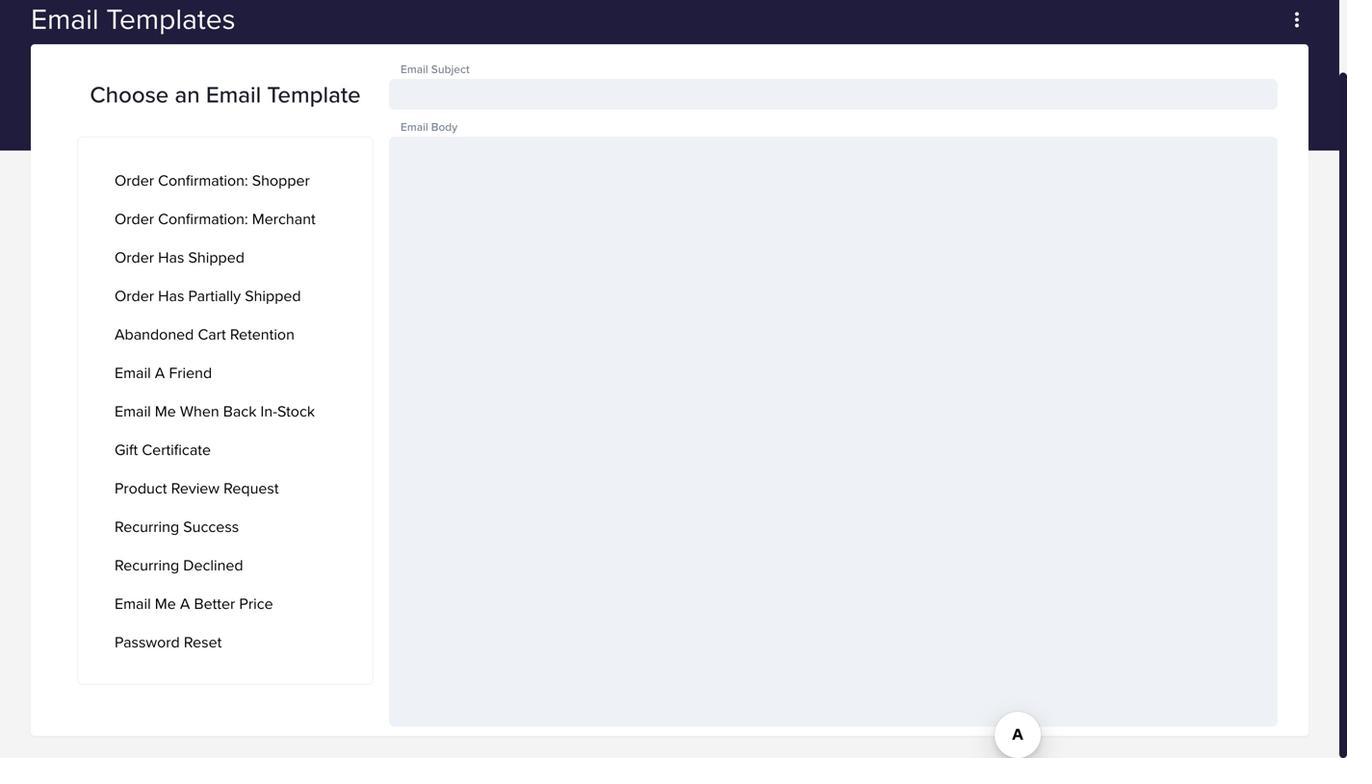 Task type: locate. For each thing, give the bounding box(es) containing it.
0 vertical spatial a
[[155, 362, 165, 384]]

order
[[115, 169, 154, 191], [115, 207, 154, 230], [115, 246, 154, 268], [115, 285, 154, 307]]

1 me from the top
[[155, 400, 176, 422]]

me up password reset
[[155, 593, 176, 615]]

recurring
[[115, 516, 179, 538], [115, 554, 179, 576]]

1 has from the top
[[158, 246, 184, 268]]

1 vertical spatial a
[[180, 593, 190, 615]]

success
[[183, 516, 239, 538]]

cart
[[198, 323, 226, 345]]

2 recurring from the top
[[115, 554, 179, 576]]

3 order from the top
[[115, 246, 154, 268]]

recurring success button
[[105, 511, 346, 542]]

password
[[115, 631, 180, 653]]

merchant
[[252, 207, 316, 230]]

password reset
[[115, 631, 222, 653]]

confirmation: up the order confirmation: merchant
[[158, 169, 248, 191]]

price
[[239, 593, 273, 615]]

1 confirmation: from the top
[[158, 169, 248, 191]]

confirmation:
[[158, 169, 248, 191], [158, 207, 248, 230]]

4 order from the top
[[115, 285, 154, 307]]

1 vertical spatial recurring
[[115, 554, 179, 576]]

email left subject
[[401, 61, 428, 78]]

recurring for recurring declined
[[115, 554, 179, 576]]

order inside 'order has partially shipped' button
[[115, 285, 154, 307]]

order inside order confirmation: shopper button
[[115, 169, 154, 191]]

when
[[180, 400, 219, 422]]

stock
[[277, 400, 315, 422]]

0 vertical spatial recurring
[[115, 516, 179, 538]]

email me when back in-stock
[[115, 400, 315, 422]]

1 vertical spatial shipped
[[245, 285, 301, 307]]

1 recurring from the top
[[115, 516, 179, 538]]

a
[[155, 362, 165, 384], [180, 593, 190, 615]]

me
[[155, 400, 176, 422], [155, 593, 176, 615]]

0 vertical spatial me
[[155, 400, 176, 422]]

1 horizontal spatial a
[[180, 593, 190, 615]]

confirmation: inside button
[[158, 207, 248, 230]]

shipped
[[188, 246, 244, 268], [245, 285, 301, 307]]

better
[[194, 593, 235, 615]]

2 has from the top
[[158, 285, 184, 307]]

email
[[401, 61, 428, 78], [206, 78, 261, 111], [401, 118, 428, 135], [115, 362, 151, 384], [115, 400, 151, 422], [115, 593, 151, 615]]

has up order has partially shipped
[[158, 246, 184, 268]]

Email Body text field
[[389, 137, 1278, 727]]

0 vertical spatial confirmation:
[[158, 169, 248, 191]]

has inside button
[[158, 285, 184, 307]]

2 order from the top
[[115, 207, 154, 230]]

email for email subject
[[401, 61, 428, 78]]

2 me from the top
[[155, 593, 176, 615]]

has inside "button"
[[158, 246, 184, 268]]

0 horizontal spatial shipped
[[188, 246, 244, 268]]

a left friend
[[155, 362, 165, 384]]

recurring inside "button"
[[115, 516, 179, 538]]

declined
[[183, 554, 243, 576]]

gift certificate
[[115, 439, 211, 461]]

shipped up retention
[[245, 285, 301, 307]]

0 vertical spatial shipped
[[188, 246, 244, 268]]

gift
[[115, 439, 138, 461]]

recurring inside button
[[115, 554, 179, 576]]

shipped inside order has shipped "button"
[[188, 246, 244, 268]]

abandoned cart retention
[[115, 323, 295, 345]]

confirmation: inside button
[[158, 169, 248, 191]]

has down order has shipped on the top left
[[158, 285, 184, 307]]

1 vertical spatial has
[[158, 285, 184, 307]]

order confirmation: merchant
[[115, 207, 316, 230]]

0 vertical spatial has
[[158, 246, 184, 268]]

has for shipped
[[158, 246, 184, 268]]

has for partially
[[158, 285, 184, 307]]

a left better on the bottom left
[[180, 593, 190, 615]]

choose an email template
[[90, 78, 361, 111]]

1 vertical spatial me
[[155, 593, 176, 615]]

order inside order confirmation: merchant button
[[115, 207, 154, 230]]

email for email me when back in-stock
[[115, 400, 151, 422]]

order has shipped button
[[105, 242, 346, 272]]

certificate
[[142, 439, 211, 461]]

product review request
[[115, 477, 279, 499]]

has
[[158, 246, 184, 268], [158, 285, 184, 307]]

shipped down the order confirmation: merchant
[[188, 246, 244, 268]]

in-
[[260, 400, 277, 422]]

email left body
[[401, 118, 428, 135]]

recurring success
[[115, 516, 239, 538]]

email up password
[[115, 593, 151, 615]]

order confirmation: merchant button
[[105, 203, 346, 234]]

1 order from the top
[[115, 169, 154, 191]]

me left when
[[155, 400, 176, 422]]

recurring down recurring success
[[115, 554, 179, 576]]

2 confirmation: from the top
[[158, 207, 248, 230]]

email down abandoned
[[115, 362, 151, 384]]

confirmation: down order confirmation: shopper
[[158, 207, 248, 230]]

order inside order has shipped "button"
[[115, 246, 154, 268]]

email up gift
[[115, 400, 151, 422]]

1 horizontal spatial shipped
[[245, 285, 301, 307]]

recurring down product
[[115, 516, 179, 538]]

order for order confirmation: merchant
[[115, 207, 154, 230]]

1 vertical spatial confirmation:
[[158, 207, 248, 230]]



Task type: describe. For each thing, give the bounding box(es) containing it.
order for order has shipped
[[115, 246, 154, 268]]

0 horizontal spatial a
[[155, 362, 165, 384]]

order for order confirmation: shopper
[[115, 169, 154, 191]]

recurring for recurring success
[[115, 516, 179, 538]]

confirmation: for shopper
[[158, 169, 248, 191]]

email subject
[[401, 61, 470, 78]]

email right an
[[206, 78, 261, 111]]

template
[[267, 78, 361, 111]]

password reset button
[[105, 627, 346, 658]]

email for email me a better price
[[115, 593, 151, 615]]

email body
[[401, 118, 458, 135]]

email a friend
[[115, 362, 212, 384]]

reset
[[184, 631, 222, 653]]

me for a
[[155, 593, 176, 615]]

email a friend button
[[105, 357, 346, 388]]

shipped inside 'order has partially shipped' button
[[245, 285, 301, 307]]

subject
[[431, 61, 470, 78]]

shopper
[[252, 169, 310, 191]]

body
[[431, 118, 458, 135]]

review
[[171, 477, 220, 499]]

Email Subject text field
[[389, 79, 1278, 110]]

email me a better price button
[[105, 588, 346, 619]]

retention
[[230, 323, 295, 345]]

order has shipped
[[115, 246, 244, 268]]

back
[[223, 400, 257, 422]]

email me a better price
[[115, 593, 273, 615]]

recurring declined
[[115, 554, 243, 576]]

confirmation: for merchant
[[158, 207, 248, 230]]

email for email a friend
[[115, 362, 151, 384]]

an
[[175, 78, 200, 111]]

request
[[224, 477, 279, 499]]

me for when
[[155, 400, 176, 422]]

abandoned
[[115, 323, 194, 345]]

abandoned cart retention button
[[105, 319, 346, 350]]

recurring declined button
[[105, 550, 346, 581]]

order for order has partially shipped
[[115, 285, 154, 307]]

partially
[[188, 285, 241, 307]]

order has partially shipped button
[[105, 280, 346, 311]]

order confirmation: shopper button
[[105, 165, 346, 195]]

choose
[[90, 78, 169, 111]]

order has partially shipped
[[115, 285, 301, 307]]

product
[[115, 477, 167, 499]]

order confirmation: shopper
[[115, 169, 310, 191]]

email me when back in-stock button
[[105, 396, 346, 427]]

friend
[[169, 362, 212, 384]]

product review request button
[[105, 473, 346, 504]]

email for email body
[[401, 118, 428, 135]]

gift certificate button
[[105, 434, 346, 465]]



Task type: vqa. For each thing, say whether or not it's contained in the screenshot.
Enable Deal of the Day LINK
no



